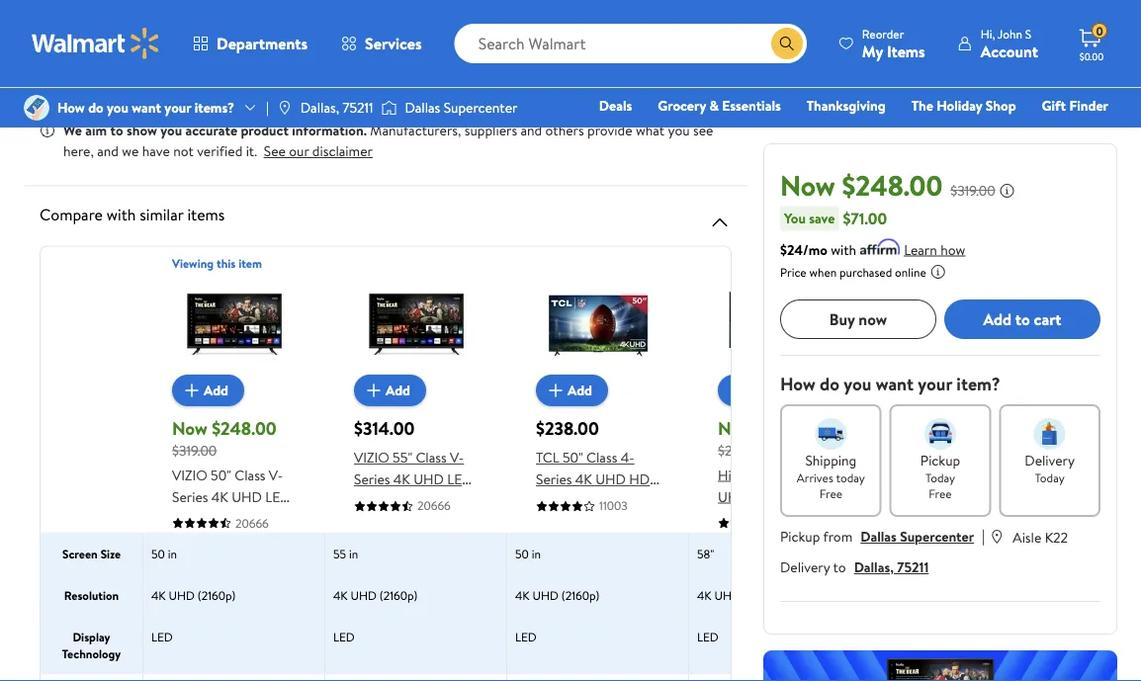 Task type: describe. For each thing, give the bounding box(es) containing it.
the
[[912, 96, 934, 115]]

now for now $248.00
[[781, 166, 836, 204]]

add button for $314.00
[[354, 374, 426, 406]]

compare with similar items
[[40, 203, 225, 225]]

you up aim
[[107, 98, 129, 117]]

dallas, 75211 button
[[854, 558, 929, 577]]

here,
[[63, 141, 94, 161]]

hisense
[[718, 465, 765, 484]]

toy
[[668, 124, 688, 143]]

aim
[[85, 121, 107, 140]]

our
[[289, 141, 309, 161]]

58" inside now $268.00 $298.00 hisense 58" class 4k uhd led lcd roku smart tv hdr r6 series 58r6e3
[[768, 465, 788, 484]]

today
[[836, 469, 865, 486]]

to left "operate" at the top of the page
[[663, 34, 676, 53]]

walmart+ link
[[1041, 123, 1118, 144]]

provide
[[588, 121, 633, 140]]

free inside "pickup today free"
[[929, 485, 952, 502]]

3 led cell from the left
[[507, 616, 690, 674]]

1 horizontal spatial start
[[264, 17, 294, 36]]

4 (2160p) from the left
[[744, 587, 782, 603]]

intent image for delivery image
[[1034, 418, 1066, 450]]

screen size row header
[[41, 533, 143, 574]]

save
[[809, 208, 835, 228]]

50 for second 50 in cell from left
[[515, 545, 529, 562]]

add to cart image
[[544, 378, 568, 402]]

cast.
[[195, 34, 225, 53]]

consumption
[[529, 34, 606, 53]]

add to cart
[[984, 308, 1062, 330]]

0 horizontal spatial quick
[[63, 17, 99, 36]]

electronics link
[[566, 123, 651, 144]]

1 horizontal spatial mode
[[297, 17, 332, 36]]

how do you want your items?
[[57, 98, 234, 117]]

$314.00 group
[[354, 272, 479, 519]]

centerpiece
[[584, 69, 655, 88]]

50 in for first 50 in cell from the left
[[151, 545, 177, 562]]

led inside now $248.00 $319.00 vizio 50" class v- series 4k uhd led smart tv v505-j09
[[265, 487, 291, 506]]

dallas, 75211
[[301, 98, 373, 117]]

pickup from dallas supercenter |
[[781, 525, 986, 547]]

series inside thinframe design - with sleek and modern lines, v-series is the perfect entertainment centerpiece learn more and shop : www.walmart.com/vizio
[[372, 69, 408, 88]]

uhd down the 50s451
[[533, 587, 559, 603]]

4 cell from the left
[[690, 675, 872, 682]]

uhd right 'resolution' 'row header'
[[169, 587, 195, 603]]

verified
[[197, 141, 243, 161]]

 image for dallas, 75211
[[277, 100, 293, 116]]

j09
[[268, 508, 290, 528]]

1 vertical spatial when
[[810, 264, 837, 281]]

tcl 50" class 4-series 4k uhd hdr smart roku tv - 50s451 image
[[547, 272, 650, 374]]

from
[[823, 527, 853, 546]]

row header for row containing now $248.00
[[41, 271, 143, 532]]

cart
[[1034, 308, 1062, 330]]

it.
[[246, 141, 257, 161]]

now $268.00 group
[[718, 272, 843, 550]]

lcd
[[780, 487, 807, 506]]

home link
[[739, 123, 793, 144]]

you up intent image for shipping
[[844, 372, 872, 396]]

v505-
[[231, 508, 268, 528]]

command
[[646, 17, 705, 36]]

led inside $314.00 vizio 55" class v- series 4k uhd led smart tv v555-j01
[[447, 469, 473, 489]]

add button for $238.00
[[536, 374, 608, 406]]

see our disclaimer
[[264, 141, 373, 161]]

display technology row header
[[41, 616, 143, 674]]

entertainment
[[494, 69, 580, 88]]

$248.00 for now $248.00
[[842, 166, 943, 204]]

walmart image
[[32, 28, 160, 59]]

row containing display technology
[[41, 615, 1142, 674]]

pickup today free
[[921, 451, 961, 502]]

vizio 55" class v-series 4k uhd led smart tv v555-j01 image
[[365, 272, 468, 374]]

1 50 in cell from the left
[[143, 533, 325, 574]]

tv inside $238.00 tcl 50" class 4- series 4k uhd hdr smart roku tv - 50s451
[[609, 491, 625, 510]]

affirm image
[[861, 239, 900, 254]]

1 horizontal spatial 75211
[[898, 558, 929, 577]]

4k inside now $268.00 $298.00 hisense 58" class 4k uhd led lcd roku smart tv hdr r6 series 58r6e3
[[826, 465, 843, 484]]

4 led cell from the left
[[690, 616, 872, 674]]

0 horizontal spatial start
[[103, 17, 133, 36]]

0
[[1096, 22, 1104, 39]]

50" inside $238.00 tcl 50" class 4- series 4k uhd hdr smart roku tv - 50s451
[[563, 448, 583, 467]]

compare
[[40, 203, 103, 225]]

4 4k uhd (2160p) cell from the left
[[690, 575, 872, 615]]

j01
[[449, 491, 468, 510]]

v- inside $314.00 vizio 55" class v- series 4k uhd led smart tv v555-j01
[[450, 448, 464, 467]]

holiday
[[937, 96, 983, 115]]

to inside add to cart button
[[1016, 308, 1031, 330]]

2 4k uhd (2160p) cell from the left
[[325, 575, 507, 615]]

disclaimer
[[312, 141, 373, 161]]

1 4k uhd (2160p) cell from the left
[[143, 575, 325, 615]]

want for items?
[[132, 98, 161, 117]]

series inside $314.00 vizio 55" class v- series 4k uhd led smart tv v555-j01
[[354, 469, 390, 489]]

uhd inside $238.00 tcl 50" class 4- series 4k uhd hdr smart roku tv - 50s451
[[596, 469, 626, 489]]

resolution
[[64, 587, 119, 603]]

and right sleek
[[249, 69, 271, 88]]

account
[[981, 40, 1039, 62]]

reorder my items
[[862, 25, 926, 62]]

pickup for pickup today free
[[921, 451, 961, 470]]

v- inside thinframe design - with sleek and modern lines, v-series is the perfect entertainment centerpiece learn more and shop : www.walmart.com/vizio
[[358, 69, 372, 88]]

2 horizontal spatial quick
[[282, 34, 318, 53]]

with for $24/mo with
[[831, 240, 857, 259]]

intent image for shipping image
[[815, 418, 847, 450]]

we
[[63, 121, 82, 140]]

you up not
[[161, 121, 182, 140]]

$238.00 tcl 50" class 4- series 4k uhd hdr smart roku tv - 50s451
[[536, 416, 659, 532]]

grocery
[[658, 96, 706, 115]]

1 horizontal spatial this
[[217, 255, 236, 272]]

we aim to show you accurate product information.
[[63, 121, 367, 140]]

add to cart image for $248.00
[[180, 378, 204, 402]]

in for second 50 in cell from left
[[532, 545, 541, 562]]

k22
[[1045, 528, 1068, 547]]

5 row from the top
[[41, 674, 1142, 682]]

smart inside now $248.00 $319.00 vizio 50" class v- series 4k uhd led smart tv v505-j09
[[172, 508, 208, 528]]

with inside - enable quick start mode to turn your tv on automatically with a simple voice command or when using airplay or cast. enabling quick start mode will change the energy consumption required to operate this tv
[[531, 17, 556, 36]]

20666 for vizio
[[417, 497, 451, 514]]

toy shop link
[[659, 123, 731, 144]]

1 (2160p) from the left
[[198, 587, 236, 603]]

50 in for second 50 in cell from left
[[515, 545, 541, 562]]

uhd inside $314.00 vizio 55" class v- series 4k uhd led smart tv v555-j01
[[414, 469, 444, 489]]

item?
[[957, 372, 1001, 396]]

intent image for pickup image
[[925, 418, 957, 450]]

11003
[[599, 497, 628, 514]]

walmart+
[[1050, 124, 1109, 143]]

2 horizontal spatial start
[[321, 34, 350, 53]]

0 horizontal spatial |
[[266, 98, 269, 117]]

see our disclaimer button
[[264, 141, 373, 161]]

manufacturers, suppliers and others provide what you see here, and we have not verified it.
[[63, 121, 714, 161]]

change
[[414, 34, 458, 53]]

class inside $238.00 tcl 50" class 4- series 4k uhd hdr smart roku tv - 50s451
[[587, 448, 618, 467]]

registry link
[[872, 123, 941, 144]]

1 vertical spatial |
[[982, 525, 986, 547]]

add to cart image for vizio
[[362, 378, 386, 402]]

uhd down 58" cell
[[715, 587, 741, 603]]

gift
[[1042, 96, 1066, 115]]

series inside now $248.00 $319.00 vizio 50" class v- series 4k uhd led smart tv v505-j09
[[172, 487, 208, 506]]

today for delivery
[[1035, 469, 1065, 486]]

2 led cell from the left
[[325, 616, 507, 674]]

turn
[[351, 17, 376, 36]]

do for how do you want your items?
[[88, 98, 104, 117]]

services
[[365, 33, 422, 54]]

how
[[941, 240, 966, 259]]

55 in
[[333, 545, 358, 562]]

is
[[411, 69, 420, 88]]

v- inside now $248.00 $319.00 vizio 50" class v- series 4k uhd led smart tv v505-j09
[[269, 465, 283, 484]]

now $268.00 $298.00 hisense 58" class 4k uhd led lcd roku smart tv hdr r6 series 58r6e3
[[718, 416, 843, 550]]

technology
[[62, 645, 121, 662]]

row header for first row from the bottom
[[41, 675, 143, 682]]

reorder
[[862, 25, 904, 42]]

your inside - enable quick start mode to turn your tv on automatically with a simple voice command or when using airplay or cast. enabling quick start mode will change the energy consumption required to operate this tv
[[380, 17, 406, 36]]

information.
[[292, 121, 367, 140]]

50" inside now $248.00 $319.00 vizio 50" class v- series 4k uhd led smart tv v505-j09
[[211, 465, 231, 484]]

this inside - enable quick start mode to turn your tv on automatically with a simple voice command or when using airplay or cast. enabling quick start mode will change the energy consumption required to operate this tv
[[63, 51, 85, 71]]

now
[[859, 308, 888, 330]]

uhd down 55 in
[[351, 587, 377, 603]]

vizio inside $314.00 vizio 55" class v- series 4k uhd led smart tv v555-j01
[[354, 448, 390, 467]]

row containing resolution
[[41, 574, 1142, 615]]

learn more about strikethrough prices image
[[1000, 182, 1016, 198]]

thanksgiving
[[807, 96, 886, 115]]

58" inside cell
[[697, 545, 715, 562]]

do for how do you want your item?
[[820, 372, 840, 396]]

4-
[[621, 448, 635, 467]]

smart inside now $268.00 $298.00 hisense 58" class 4k uhd led lcd roku smart tv hdr r6 series 58r6e3
[[718, 508, 754, 528]]

suppliers
[[465, 121, 517, 140]]

when inside - enable quick start mode to turn your tv on automatically with a simple voice command or when using airplay or cast. enabling quick start mode will change the energy consumption required to operate this tv
[[63, 34, 95, 53]]

grocery & essentials
[[658, 96, 781, 115]]

departments
[[217, 33, 308, 54]]

we
[[122, 141, 139, 161]]

tv inside $314.00 vizio 55" class v- series 4k uhd led smart tv v555-j01
[[393, 491, 409, 510]]

led inside now $268.00 $298.00 hisense 58" class 4k uhd led lcd roku smart tv hdr r6 series 58r6e3
[[752, 487, 777, 506]]

items
[[887, 40, 926, 62]]

to left turn
[[335, 17, 348, 36]]

tv up the more
[[88, 51, 104, 71]]

www.walmart.com/vizio link
[[198, 86, 338, 105]]

arrives
[[797, 469, 834, 486]]

add for $248.00
[[204, 380, 229, 400]]

display technology
[[62, 628, 121, 662]]

1 led cell from the left
[[143, 616, 325, 674]]

shipping arrives today free
[[797, 451, 865, 502]]

and left others
[[521, 121, 542, 140]]

departments button
[[176, 20, 325, 67]]

0 horizontal spatial or
[[178, 34, 191, 53]]

Search search field
[[455, 24, 807, 63]]

today for pickup
[[926, 469, 956, 486]]



Task type: vqa. For each thing, say whether or not it's contained in the screenshot.
-
yes



Task type: locate. For each thing, give the bounding box(es) containing it.
$238.00
[[536, 416, 599, 441]]

4k inside now $248.00 $319.00 vizio 50" class v- series 4k uhd led smart tv v505-j09
[[212, 487, 228, 506]]

search icon image
[[779, 36, 795, 51]]

0 vertical spatial -
[[174, 17, 179, 36]]

pickup down intent image for pickup
[[921, 451, 961, 470]]

1 4k uhd (2160p) from the left
[[151, 587, 236, 603]]

4k uhd (2160p) down 58" cell
[[697, 587, 782, 603]]

uhd up the v555-
[[414, 469, 444, 489]]

the right is
[[423, 69, 443, 88]]

 image left the we
[[24, 95, 49, 121]]

1 horizontal spatial |
[[982, 525, 986, 547]]

- inside - enable quick start mode to turn your tv on automatically with a simple voice command or when using airplay or cast. enabling quick start mode will change the energy consumption required to operate this tv
[[174, 17, 179, 36]]

1 horizontal spatial v-
[[358, 69, 372, 88]]

1 50 in from the left
[[151, 545, 177, 562]]

in for 55 in cell
[[349, 545, 358, 562]]

delivery down intent image for delivery at the right of the page
[[1025, 451, 1075, 470]]

50 in right size
[[151, 545, 177, 562]]

$319.00 inside now $248.00 $319.00 vizio 50" class v- series 4k uhd led smart tv v505-j09
[[172, 441, 217, 460]]

today down intent image for pickup
[[926, 469, 956, 486]]

sleek
[[216, 69, 246, 88]]

with left a
[[531, 17, 556, 36]]

when down $24/mo with
[[810, 264, 837, 281]]

$248.00 up v505-
[[212, 416, 277, 441]]

will
[[391, 34, 411, 53]]

2 horizontal spatial add button
[[536, 374, 608, 406]]

voice
[[611, 17, 643, 36]]

2 add button from the left
[[354, 374, 426, 406]]

uhd
[[414, 469, 444, 489], [596, 469, 626, 489], [232, 487, 262, 506], [718, 487, 749, 506], [169, 587, 195, 603], [351, 587, 377, 603], [533, 587, 559, 603], [715, 587, 741, 603]]

0 vertical spatial when
[[63, 34, 95, 53]]

add to cart image up $298.00
[[726, 378, 750, 402]]

- right "11003"
[[628, 491, 634, 510]]

delivery for today
[[1025, 451, 1075, 470]]

screen size
[[62, 545, 121, 562]]

class right 55" on the left of the page
[[416, 448, 447, 467]]

want up show on the left
[[132, 98, 161, 117]]

now for now $248.00 $319.00 vizio 50" class v- series 4k uhd led smart tv v505-j09
[[172, 416, 208, 441]]

and right the more
[[135, 86, 158, 105]]

1 add button from the left
[[172, 374, 244, 406]]

or left cast.
[[178, 34, 191, 53]]

0 vertical spatial do
[[88, 98, 104, 117]]

1 horizontal spatial 58"
[[768, 465, 788, 484]]

50s451
[[536, 513, 580, 532]]

0 horizontal spatial  image
[[24, 95, 49, 121]]

55"
[[393, 448, 413, 467]]

add inside $238.00 group
[[568, 380, 593, 400]]

(2160p) down 55 in cell
[[380, 587, 418, 603]]

1 horizontal spatial today
[[1035, 469, 1065, 486]]

$248.00 for now $248.00 $319.00 vizio 50" class v- series 4k uhd led smart tv v505-j09
[[212, 416, 277, 441]]

smart inside $238.00 tcl 50" class 4- series 4k uhd hdr smart roku tv - 50s451
[[536, 491, 572, 510]]

today inside delivery today
[[1035, 469, 1065, 486]]

1 horizontal spatial  image
[[277, 100, 293, 116]]

1 free from the left
[[820, 485, 843, 502]]

or
[[709, 17, 721, 36], [178, 34, 191, 53]]

tv inside now $268.00 $298.00 hisense 58" class 4k uhd led lcd roku smart tv hdr r6 series 58r6e3
[[757, 508, 773, 528]]

1 in from the left
[[168, 545, 177, 562]]

v-
[[358, 69, 372, 88], [450, 448, 464, 467], [269, 465, 283, 484]]

you inside manufacturers, suppliers and others provide what you see here, and we have not verified it.
[[668, 121, 690, 140]]

4k uhd (2160p) cell down 58" cell
[[690, 575, 872, 615]]

learn inside button
[[904, 240, 938, 259]]

4k uhd (2160p) down the 50s451
[[515, 587, 600, 603]]

1 vertical spatial with
[[107, 203, 136, 225]]

free inside shipping arrives today free
[[820, 485, 843, 502]]

want for item?
[[876, 372, 914, 396]]

1 vertical spatial do
[[820, 372, 840, 396]]

1 row header from the top
[[41, 271, 143, 532]]

20666 for $248.00
[[235, 514, 269, 531]]

1 horizontal spatial now
[[718, 416, 754, 441]]

smart inside $314.00 vizio 55" class v- series 4k uhd led smart tv v555-j01
[[354, 491, 390, 510]]

3 (2160p) from the left
[[562, 587, 600, 603]]

$0.00
[[1080, 49, 1104, 63]]

dallas, down pickup from dallas supercenter |
[[854, 558, 894, 577]]

 image for how do you want your items?
[[24, 95, 49, 121]]

0 vertical spatial dallas,
[[301, 98, 339, 117]]

1 vertical spatial delivery
[[781, 558, 830, 577]]

tcl
[[536, 448, 559, 467]]

shop inside thinframe design - with sleek and modern lines, v-series is the perfect entertainment centerpiece learn more and shop : www.walmart.com/vizio
[[161, 86, 191, 105]]

50
[[151, 545, 165, 562], [515, 545, 529, 562]]

fashion
[[810, 124, 855, 143]]

today
[[926, 469, 956, 486], [1035, 469, 1065, 486]]

4k inside $314.00 vizio 55" class v- series 4k uhd led smart tv v555-j01
[[394, 469, 410, 489]]

mode left turn
[[297, 17, 332, 36]]

roku inside now $268.00 $298.00 hisense 58" class 4k uhd led lcd roku smart tv hdr r6 series 58r6e3
[[810, 487, 841, 506]]

supercenter
[[444, 98, 518, 117], [900, 527, 975, 546]]

mode right using
[[136, 17, 170, 36]]

class up v505-
[[235, 465, 266, 484]]

0 vertical spatial 75211
[[343, 98, 373, 117]]

using
[[99, 34, 130, 53]]

today inside "pickup today free"
[[926, 469, 956, 486]]

energy
[[484, 34, 525, 53]]

1 horizontal spatial how
[[781, 372, 816, 396]]

how do you want your item?
[[781, 372, 1001, 396]]

and left we
[[97, 141, 119, 161]]

add to cart image inside '$314.00' group
[[362, 378, 386, 402]]

3 4k uhd (2160p) from the left
[[515, 587, 600, 603]]

deals
[[599, 96, 632, 115]]

operate
[[679, 34, 726, 53]]

1 horizontal spatial learn
[[904, 240, 938, 259]]

v- up j09
[[269, 465, 283, 484]]

supercenter inside pickup from dallas supercenter |
[[900, 527, 975, 546]]

4k uhd (2160p) cell down v505-
[[143, 575, 325, 615]]

accurate
[[185, 121, 237, 140]]

50 in
[[151, 545, 177, 562], [515, 545, 541, 562]]

one debit
[[957, 124, 1024, 143]]

when left using
[[63, 34, 95, 53]]

50 in down the 50s451
[[515, 545, 541, 562]]

 image up manufacturers, suppliers and others provide what you see here, and we have not verified it.
[[381, 98, 397, 118]]

 image for dallas supercenter
[[381, 98, 397, 118]]

2 row header from the top
[[41, 675, 143, 682]]

1 horizontal spatial when
[[810, 264, 837, 281]]

delivery for to
[[781, 558, 830, 577]]

- enable quick start mode to turn your tv on automatically with a simple voice command or when using airplay or cast. enabling quick start mode will change the energy consumption required to operate this tv
[[63, 17, 726, 71]]

to right aim
[[110, 121, 123, 140]]

price
[[781, 264, 807, 281]]

the inside - enable quick start mode to turn your tv on automatically with a simple voice command or when using airplay or cast. enabling quick start mode will change the energy consumption required to operate this tv
[[461, 34, 481, 53]]

online
[[895, 264, 927, 281]]

2 50 in from the left
[[515, 545, 541, 562]]

0 vertical spatial how
[[57, 98, 85, 117]]

class left 4-
[[587, 448, 618, 467]]

1 horizontal spatial add button
[[354, 374, 426, 406]]

50 in cell
[[143, 533, 325, 574], [507, 533, 690, 574]]

1 row from the top
[[41, 255, 1142, 550]]

2 (2160p) from the left
[[380, 587, 418, 603]]

&
[[710, 96, 719, 115]]

one debit link
[[948, 123, 1033, 144]]

add up $314.00
[[386, 380, 411, 400]]

vizio inside now $248.00 $319.00 vizio 50" class v- series 4k uhd led smart tv v505-j09
[[172, 465, 208, 484]]

0 vertical spatial learn
[[63, 86, 97, 105]]

tv down 4-
[[609, 491, 625, 510]]

grocery & essentials link
[[649, 95, 790, 116]]

free
[[820, 485, 843, 502], [929, 485, 952, 502]]

2 add to cart image from the left
[[362, 378, 386, 402]]

0 horizontal spatial 50 in cell
[[143, 533, 325, 574]]

your
[[380, 17, 406, 36], [165, 98, 191, 117], [918, 372, 953, 396]]

add inside '$314.00' group
[[386, 380, 411, 400]]

gift finder link
[[1033, 95, 1118, 116]]

55
[[333, 545, 346, 562]]

hisense 58" class 4k uhd led lcd roku smart tv hdr r6 series 58r6e3 image
[[729, 272, 832, 374]]

0 horizontal spatial in
[[168, 545, 177, 562]]

1 vertical spatial how
[[781, 372, 816, 396]]

vizio
[[354, 448, 390, 467], [172, 465, 208, 484]]

- inside thinframe design - with sleek and modern lines, v-series is the perfect entertainment centerpiece learn more and shop : www.walmart.com/vizio
[[175, 69, 181, 88]]

0 vertical spatial |
[[266, 98, 269, 117]]

now $248.00
[[781, 166, 943, 204]]

0 horizontal spatial shop
[[161, 86, 191, 105]]

20666 inside now $248.00 group
[[235, 514, 269, 531]]

tv left the v555-
[[393, 491, 409, 510]]

2 horizontal spatial mode
[[354, 34, 388, 53]]

3 cell from the left
[[507, 675, 690, 682]]

your left "item?"
[[918, 372, 953, 396]]

similar
[[140, 203, 184, 225]]

4k uhd (2160p) cell down 55 in cell
[[325, 575, 507, 615]]

in right size
[[168, 545, 177, 562]]

today down intent image for delivery at the right of the page
[[1035, 469, 1065, 486]]

3 row from the top
[[41, 574, 1142, 615]]

pickup left from
[[781, 527, 820, 546]]

uhd up "11003"
[[596, 469, 626, 489]]

- inside $238.00 tcl 50" class 4- series 4k uhd hdr smart roku tv - 50s451
[[628, 491, 634, 510]]

0 vertical spatial this
[[63, 51, 85, 71]]

row
[[41, 255, 1142, 550], [41, 532, 1142, 574], [41, 574, 1142, 615], [41, 615, 1142, 674], [41, 674, 1142, 682]]

0 horizontal spatial v-
[[269, 465, 283, 484]]

class inside now $248.00 $319.00 vizio 50" class v- series 4k uhd led smart tv v505-j09
[[235, 465, 266, 484]]

add button up $314.00
[[354, 374, 426, 406]]

1 vertical spatial 20666
[[235, 514, 269, 531]]

0 horizontal spatial your
[[165, 98, 191, 117]]

2 horizontal spatial add to cart image
[[726, 378, 750, 402]]

the holiday shop link
[[903, 95, 1025, 116]]

0 horizontal spatial with
[[107, 203, 136, 225]]

1 vertical spatial learn
[[904, 240, 938, 259]]

v- right lines, in the top left of the page
[[358, 69, 372, 88]]

1 horizontal spatial add to cart image
[[362, 378, 386, 402]]

add left cart
[[984, 308, 1012, 330]]

hdr inside $238.00 tcl 50" class 4- series 4k uhd hdr smart roku tv - 50s451
[[629, 469, 659, 489]]

your for how do you want your items?
[[165, 98, 191, 117]]

0 horizontal spatial delivery
[[781, 558, 830, 577]]

john
[[998, 25, 1023, 42]]

enable
[[182, 17, 222, 36]]

(2160p) down 58" cell
[[744, 587, 782, 603]]

now inside now $248.00 $319.00 vizio 50" class v- series 4k uhd led smart tv v505-j09
[[172, 416, 208, 441]]

you
[[107, 98, 129, 117], [161, 121, 182, 140], [668, 121, 690, 140], [844, 372, 872, 396]]

quick right cast.
[[226, 17, 261, 36]]

2 vertical spatial your
[[918, 372, 953, 396]]

you left see
[[668, 121, 690, 140]]

in for first 50 in cell from the left
[[168, 545, 177, 562]]

1 horizontal spatial want
[[876, 372, 914, 396]]

in down the 50s451
[[532, 545, 541, 562]]

0 horizontal spatial mode
[[136, 17, 170, 36]]

resolution row header
[[41, 575, 143, 615]]

1 cell from the left
[[143, 675, 325, 682]]

roku for tcl
[[575, 491, 606, 510]]

learn inside thinframe design - with sleek and modern lines, v-series is the perfect entertainment centerpiece learn more and shop : www.walmart.com/vizio
[[63, 86, 97, 105]]

now for now $268.00 $298.00 hisense 58" class 4k uhd led lcd roku smart tv hdr r6 series 58r6e3
[[718, 416, 754, 441]]

20666 inside '$314.00' group
[[417, 497, 451, 514]]

design
[[130, 69, 172, 88]]

1 today from the left
[[926, 469, 956, 486]]

finder
[[1070, 96, 1109, 115]]

row containing now $248.00
[[41, 255, 1142, 550]]

1 horizontal spatial the
[[461, 34, 481, 53]]

20666
[[417, 497, 451, 514], [235, 514, 269, 531]]

row header
[[41, 271, 143, 532], [41, 675, 143, 682]]

free up dallas supercenter button
[[929, 485, 952, 502]]

with for compare with similar items
[[107, 203, 136, 225]]

add to cart image inside now $268.00 group
[[726, 378, 750, 402]]

uhd up v505-
[[232, 487, 262, 506]]

gift finder electronics
[[575, 96, 1109, 143]]

 image
[[24, 95, 49, 121], [381, 98, 397, 118], [277, 100, 293, 116]]

series inside $238.00 tcl 50" class 4- series 4k uhd hdr smart roku tv - 50s451
[[536, 469, 572, 489]]

hi, john s account
[[981, 25, 1039, 62]]

shop up debit
[[986, 96, 1017, 115]]

2 50 in cell from the left
[[507, 533, 690, 574]]

0 horizontal spatial 75211
[[343, 98, 373, 117]]

class inside now $268.00 $298.00 hisense 58" class 4k uhd led lcd roku smart tv hdr r6 series 58r6e3
[[792, 465, 823, 484]]

$238.00 group
[[536, 272, 661, 532]]

series inside now $268.00 $298.00 hisense 58" class 4k uhd led lcd roku smart tv hdr r6 series 58r6e3
[[718, 530, 754, 550]]

0 vertical spatial your
[[380, 17, 406, 36]]

3 add to cart image from the left
[[726, 378, 750, 402]]

1 horizontal spatial roku
[[810, 487, 841, 506]]

1 vertical spatial $248.00
[[212, 416, 277, 441]]

2 cell from the left
[[325, 675, 507, 682]]

quick up thinframe
[[63, 17, 99, 36]]

to
[[335, 17, 348, 36], [663, 34, 676, 53], [110, 121, 123, 140], [1016, 308, 1031, 330], [833, 558, 846, 577]]

the holiday shop
[[912, 96, 1017, 115]]

58" left 58r6e3 at the right bottom of page
[[697, 545, 715, 562]]

pickup for pickup from dallas supercenter |
[[781, 527, 820, 546]]

add inside now $248.00 group
[[204, 380, 229, 400]]

2 today from the left
[[1035, 469, 1065, 486]]

debit
[[990, 124, 1024, 143]]

4 4k uhd (2160p) from the left
[[697, 587, 782, 603]]

4k uhd (2160p) down v505-
[[151, 587, 236, 603]]

size
[[101, 545, 121, 562]]

add to cart image down vizio 50" class v-series 4k uhd led smart tv v505-j09 image
[[180, 378, 204, 402]]

50" right tcl
[[563, 448, 583, 467]]

series
[[372, 69, 408, 88], [354, 469, 390, 489], [536, 469, 572, 489], [172, 487, 208, 506], [718, 530, 754, 550]]

with up price when purchased online
[[831, 240, 857, 259]]

product
[[241, 121, 289, 140]]

4k inside $238.00 tcl 50" class 4- series 4k uhd hdr smart roku tv - 50s451
[[576, 469, 592, 489]]

add button inside '$314.00' group
[[354, 374, 426, 406]]

1 vertical spatial this
[[217, 255, 236, 272]]

smart left v505-
[[172, 508, 208, 528]]

0 horizontal spatial the
[[423, 69, 443, 88]]

0 vertical spatial the
[[461, 34, 481, 53]]

2 row from the top
[[41, 532, 1142, 574]]

quick start mode
[[63, 17, 170, 36]]

add to cart image for $268.00
[[726, 378, 750, 402]]

1 horizontal spatial free
[[929, 485, 952, 502]]

uhd inside now $248.00 $319.00 vizio 50" class v- series 4k uhd led smart tv v505-j09
[[232, 487, 262, 506]]

1 horizontal spatial shop
[[691, 124, 722, 143]]

a
[[560, 17, 566, 36]]

supercenter up "dallas, 75211" button
[[900, 527, 975, 546]]

1 horizontal spatial $319.00
[[951, 181, 996, 200]]

58" up lcd
[[768, 465, 788, 484]]

add for tcl
[[568, 380, 593, 400]]

55 in cell
[[325, 533, 507, 574]]

2 in from the left
[[349, 545, 358, 562]]

not
[[173, 141, 194, 161]]

shop left items?
[[161, 86, 191, 105]]

to down from
[[833, 558, 846, 577]]

0 vertical spatial hdr
[[629, 469, 659, 489]]

1 vertical spatial -
[[175, 69, 181, 88]]

$24/mo with
[[781, 240, 857, 259]]

pickup
[[921, 451, 961, 470], [781, 527, 820, 546]]

4k uhd (2160p) cell
[[143, 575, 325, 615], [325, 575, 507, 615], [507, 575, 690, 615], [690, 575, 872, 615]]

0 horizontal spatial dallas,
[[301, 98, 339, 117]]

roku inside $238.00 tcl 50" class 4- series 4k uhd hdr smart roku tv - 50s451
[[575, 491, 606, 510]]

registry
[[881, 124, 932, 143]]

1 vertical spatial hdr
[[777, 508, 806, 528]]

uhd down hisense
[[718, 487, 749, 506]]

1 horizontal spatial vizio
[[354, 448, 390, 467]]

0 vertical spatial 20666
[[417, 497, 451, 514]]

hi,
[[981, 25, 996, 42]]

1 add to cart image from the left
[[180, 378, 204, 402]]

add
[[984, 308, 1012, 330], [204, 380, 229, 400], [386, 380, 411, 400], [568, 380, 593, 400]]

2 50 from the left
[[515, 545, 529, 562]]

0 horizontal spatial add to cart image
[[180, 378, 204, 402]]

50 for first 50 in cell from the left
[[151, 545, 165, 562]]

2 free from the left
[[929, 485, 952, 502]]

with left the similar
[[107, 203, 136, 225]]

2 vertical spatial with
[[831, 240, 857, 259]]

0 vertical spatial supercenter
[[444, 98, 518, 117]]

1 50 from the left
[[151, 545, 165, 562]]

smart down hisense
[[718, 508, 754, 528]]

how for how do you want your items?
[[57, 98, 85, 117]]

aisle k22
[[1013, 528, 1068, 547]]

start left turn
[[321, 34, 350, 53]]

add button inside $238.00 group
[[536, 374, 608, 406]]

1 vertical spatial dallas,
[[854, 558, 894, 577]]

50 in cell down v505-
[[143, 533, 325, 574]]

deals link
[[590, 95, 641, 116]]

0 vertical spatial want
[[132, 98, 161, 117]]

cell
[[143, 675, 325, 682], [325, 675, 507, 682], [507, 675, 690, 682], [690, 675, 872, 682]]

dallas up the manufacturers,
[[405, 98, 441, 117]]

2 horizontal spatial with
[[831, 240, 857, 259]]

3 in from the left
[[532, 545, 541, 562]]

smart left the v555-
[[354, 491, 390, 510]]

(2160p) down v505-
[[198, 587, 236, 603]]

this
[[63, 51, 85, 71], [217, 255, 236, 272]]

0 horizontal spatial learn
[[63, 86, 97, 105]]

roku down arrives
[[810, 487, 841, 506]]

1 vertical spatial want
[[876, 372, 914, 396]]

mode
[[136, 17, 170, 36], [297, 17, 332, 36], [354, 34, 388, 53]]

1 horizontal spatial with
[[531, 17, 556, 36]]

shop right toy
[[691, 124, 722, 143]]

smart up the 50s451
[[536, 491, 572, 510]]

add button up $238.00
[[536, 374, 608, 406]]

0 horizontal spatial pickup
[[781, 527, 820, 546]]

add to cart image up $314.00
[[362, 378, 386, 402]]

lines,
[[324, 69, 354, 88]]

1 horizontal spatial do
[[820, 372, 840, 396]]

quick up modern
[[282, 34, 318, 53]]

$248.00
[[842, 166, 943, 204], [212, 416, 277, 441]]

1 vertical spatial row header
[[41, 675, 143, 682]]

2 horizontal spatial shop
[[986, 96, 1017, 115]]

legal information image
[[931, 264, 946, 280]]

items?
[[195, 98, 234, 117]]

add up $238.00
[[568, 380, 593, 400]]

1 vertical spatial pickup
[[781, 527, 820, 546]]

dallas inside pickup from dallas supercenter |
[[861, 527, 897, 546]]

uhd inside now $268.00 $298.00 hisense 58" class 4k uhd led lcd roku smart tv hdr r6 series 58r6e3
[[718, 487, 749, 506]]

1 horizontal spatial your
[[380, 17, 406, 36]]

2 4k uhd (2160p) from the left
[[333, 587, 418, 603]]

add for vizio
[[386, 380, 411, 400]]

modern
[[274, 69, 321, 88]]

viewing this item
[[172, 255, 262, 272]]

how up the we
[[57, 98, 85, 117]]

buy
[[830, 308, 855, 330]]

75211 down lines, in the top left of the page
[[343, 98, 373, 117]]

pickup inside pickup from dallas supercenter |
[[781, 527, 820, 546]]

1 vertical spatial dallas
[[861, 527, 897, 546]]

roku up the 50s451
[[575, 491, 606, 510]]

supercenter up suppliers
[[444, 98, 518, 117]]

tv left on
[[409, 17, 426, 36]]

1 horizontal spatial delivery
[[1025, 451, 1075, 470]]

add button inside now $248.00 group
[[172, 374, 244, 406]]

row containing screen size
[[41, 532, 1142, 574]]

vizio 50" class v-series 4k uhd led smart tv v505-j09 image
[[183, 272, 286, 374]]

delivery down 58r6e3 at the right bottom of page
[[781, 558, 830, 577]]

3 add button from the left
[[536, 374, 608, 406]]

3 4k uhd (2160p) cell from the left
[[507, 575, 690, 615]]

add button for now
[[172, 374, 244, 406]]

led cell
[[143, 616, 325, 674], [325, 616, 507, 674], [507, 616, 690, 674], [690, 616, 872, 674]]

add to cart image
[[180, 378, 204, 402], [362, 378, 386, 402], [726, 378, 750, 402]]

0 horizontal spatial this
[[63, 51, 85, 71]]

tv left v505-
[[211, 508, 227, 528]]

mode left will
[[354, 34, 388, 53]]

0 horizontal spatial 50 in
[[151, 545, 177, 562]]

roku for $268.00
[[810, 487, 841, 506]]

show
[[127, 121, 157, 140]]

58" cell
[[690, 533, 872, 574]]

tv
[[409, 17, 426, 36], [88, 51, 104, 71], [393, 491, 409, 510], [609, 491, 625, 510], [211, 508, 227, 528], [757, 508, 773, 528]]

0 vertical spatial pickup
[[921, 451, 961, 470]]

items
[[187, 203, 225, 225]]

price when purchased online
[[781, 264, 927, 281]]

2 horizontal spatial v-
[[450, 448, 464, 467]]

0 horizontal spatial now
[[172, 416, 208, 441]]

1 horizontal spatial or
[[709, 17, 721, 36]]

1 horizontal spatial $248.00
[[842, 166, 943, 204]]

2 horizontal spatial  image
[[381, 98, 397, 118]]

perfect
[[446, 69, 491, 88]]

want down now
[[876, 372, 914, 396]]

compare with similar items image
[[708, 210, 732, 234]]

0 horizontal spatial free
[[820, 485, 843, 502]]

Walmart Site-Wide search field
[[455, 24, 807, 63]]

1 horizontal spatial 20666
[[417, 497, 451, 514]]

aisle
[[1013, 528, 1042, 547]]

your for how do you want your item?
[[918, 372, 953, 396]]

4 row from the top
[[41, 615, 1142, 674]]

this left using
[[63, 51, 85, 71]]

how for how do you want your item?
[[781, 372, 816, 396]]

learn up the we
[[63, 86, 97, 105]]

tv inside now $248.00 $319.00 vizio 50" class v- series 4k uhd led smart tv v505-j09
[[211, 508, 227, 528]]

0 vertical spatial $248.00
[[842, 166, 943, 204]]

class inside $314.00 vizio 55" class v- series 4k uhd led smart tv v555-j01
[[416, 448, 447, 467]]

your down with
[[165, 98, 191, 117]]

| left aisle
[[982, 525, 986, 547]]

home
[[747, 124, 784, 143]]

58r6e3
[[758, 530, 805, 550]]

now inside now $268.00 $298.00 hisense 58" class 4k uhd led lcd roku smart tv hdr r6 series 58r6e3
[[718, 416, 754, 441]]

1 horizontal spatial quick
[[226, 17, 261, 36]]

the inside thinframe design - with sleek and modern lines, v-series is the perfect entertainment centerpiece learn more and shop : www.walmart.com/vizio
[[423, 69, 443, 88]]

0 horizontal spatial want
[[132, 98, 161, 117]]

0 horizontal spatial dallas
[[405, 98, 441, 117]]

class up lcd
[[792, 465, 823, 484]]

dallas up "dallas, 75211" button
[[861, 527, 897, 546]]

add inside button
[[984, 308, 1012, 330]]

0 horizontal spatial roku
[[575, 491, 606, 510]]

0 horizontal spatial today
[[926, 469, 956, 486]]

2 horizontal spatial in
[[532, 545, 541, 562]]

1 horizontal spatial 50 in cell
[[507, 533, 690, 574]]

$248.00 inside now $248.00 $319.00 vizio 50" class v- series 4k uhd led smart tv v505-j09
[[212, 416, 277, 441]]

2 horizontal spatial now
[[781, 166, 836, 204]]

hdr inside now $268.00 $298.00 hisense 58" class 4k uhd led lcd roku smart tv hdr r6 series 58r6e3
[[777, 508, 806, 528]]

add to cart image inside now $248.00 group
[[180, 378, 204, 402]]

now $248.00 group
[[172, 272, 297, 531]]

hdr down lcd
[[777, 508, 806, 528]]

essentials
[[722, 96, 781, 115]]



